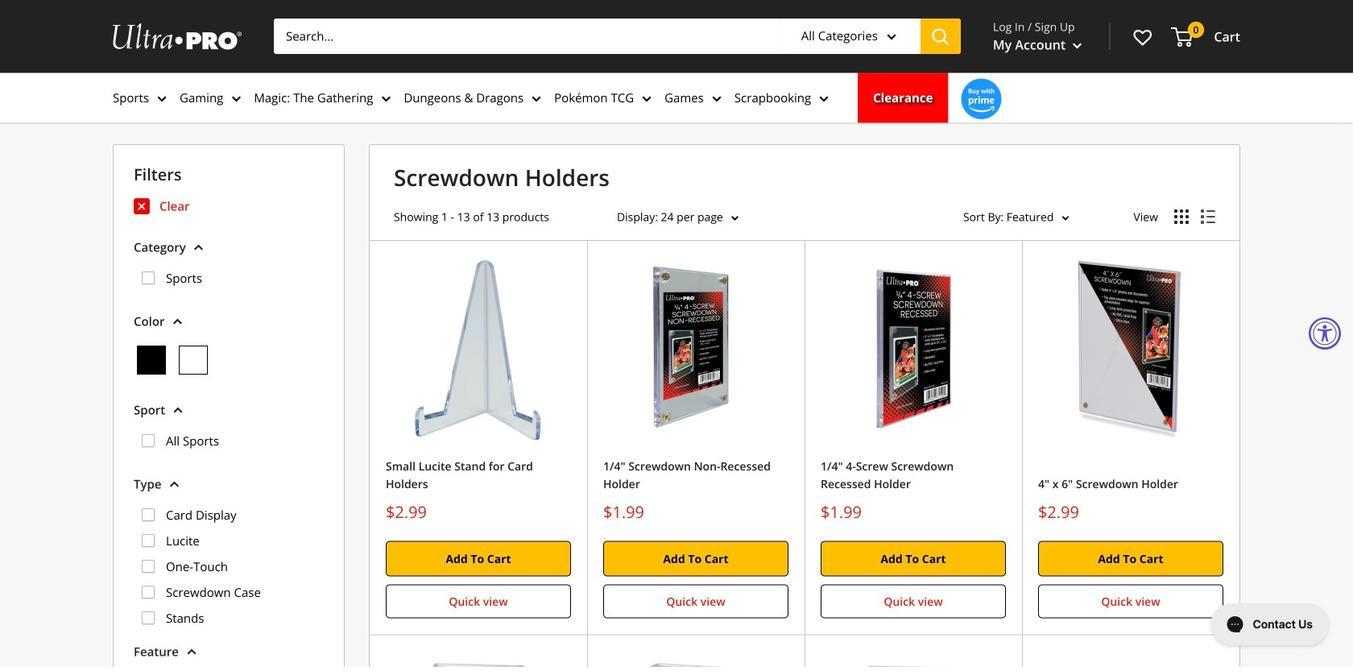 Task type: vqa. For each thing, say whether or not it's contained in the screenshot.
Platinum Series Card Protector Sleeves for Standard Trading Cards | Ultra PRO International image
no



Task type: describe. For each thing, give the bounding box(es) containing it.
single-screw screwdown holder for thick cards | ultra pro international image
[[821, 651, 1006, 667]]

close image
[[139, 203, 145, 209]]

1 horizontal spatial arrow bottom image
[[194, 244, 204, 251]]

0 vertical spatial arrow bottom image
[[173, 318, 182, 325]]

display products as grid image
[[1175, 210, 1189, 224]]

accessibility widget, click to open image
[[1311, 319, 1340, 348]]

search image
[[932, 29, 949, 46]]

ultra pro international image
[[113, 23, 242, 49]]

1 vertical spatial arrow bottom image
[[170, 481, 179, 488]]



Task type: locate. For each thing, give the bounding box(es) containing it.
display products as list image
[[1201, 210, 1216, 224]]

None checkbox
[[142, 434, 155, 447], [142, 534, 155, 547], [142, 586, 155, 599], [142, 434, 155, 447], [142, 534, 155, 547], [142, 586, 155, 599]]

4" x 6" screwdown holder | ultra pro international image
[[1038, 256, 1224, 442]]

clear image
[[179, 346, 208, 375]]

1/4" screwdown non-recessed holder | ultra pro international image
[[603, 256, 789, 442]]

2 vertical spatial arrow bottom image
[[187, 649, 196, 655]]

0 vertical spatial arrow bottom image
[[887, 34, 897, 40]]

small lucite stand for card holders | ultra pro international image
[[386, 256, 571, 442]]

single-screw screwdown holder | ultra pro international image
[[603, 651, 789, 667]]

0 horizontal spatial arrow bottom image
[[173, 407, 183, 413]]

None search field
[[274, 19, 961, 54]]

2 horizontal spatial arrow bottom image
[[887, 34, 897, 40]]

Search... text field
[[274, 19, 780, 54]]

None checkbox
[[142, 272, 155, 284], [142, 509, 155, 521], [142, 560, 155, 573], [142, 612, 155, 625], [142, 272, 155, 284], [142, 509, 155, 521], [142, 560, 155, 573], [142, 612, 155, 625]]

2 vertical spatial arrow bottom image
[[173, 407, 183, 413]]

arrow bottom image
[[887, 34, 897, 40], [194, 244, 204, 251], [173, 407, 183, 413]]

1/4" 4-screw screwdown recessed holder | ultra pro international image
[[821, 256, 1006, 442]]

arrow bottom image
[[173, 318, 182, 325], [170, 481, 179, 488], [187, 649, 196, 655]]

list
[[113, 73, 1241, 123], [113, 106, 256, 126], [134, 496, 324, 631]]

5" x 7" screwdown holder | ultra pro international image
[[386, 651, 571, 667]]

1 vertical spatial arrow bottom image
[[194, 244, 204, 251]]

black image
[[137, 346, 166, 375]]



